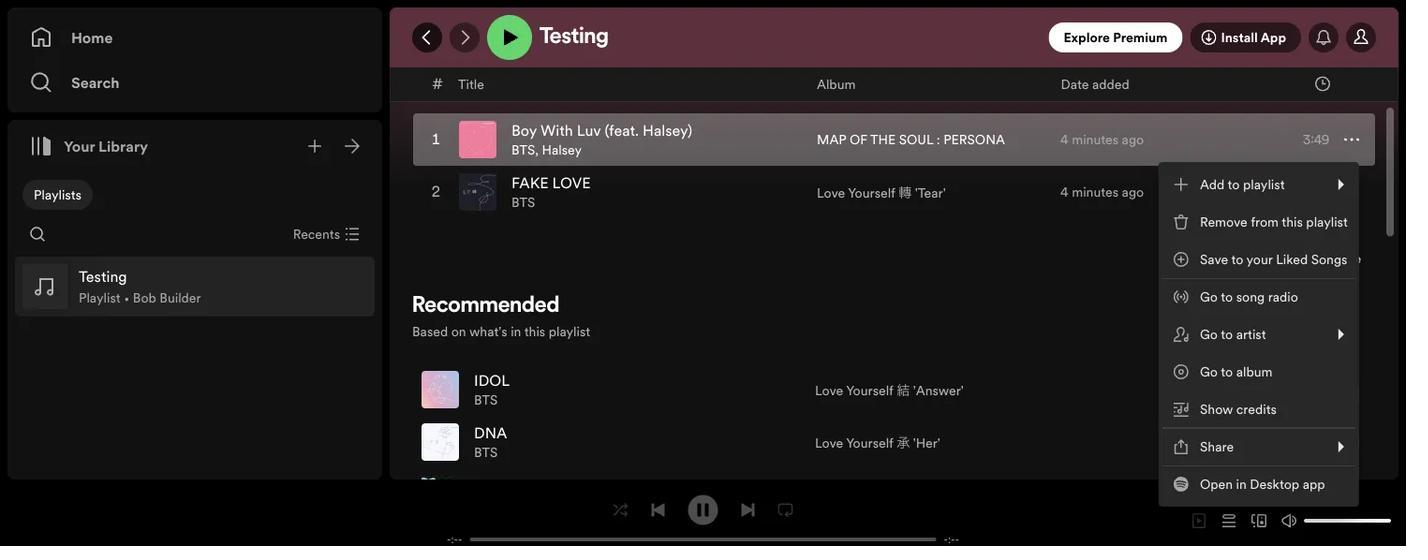 Task type: locate. For each thing, give the bounding box(es) containing it.
bts link
[[512, 141, 535, 159], [512, 194, 535, 211], [474, 391, 498, 409], [474, 444, 498, 461]]

in inside button
[[1236, 476, 1247, 493]]

open
[[1200, 476, 1233, 493]]

yourself left 結
[[846, 381, 894, 399]]

added
[[1093, 75, 1130, 93]]

# row
[[413, 67, 1376, 101]]

install app link
[[1190, 22, 1302, 52]]

yourself for idol
[[846, 381, 894, 399]]

bts up dna
[[474, 391, 498, 409]]

love
[[817, 184, 845, 201], [815, 381, 844, 399], [815, 434, 844, 452]]

4 minutes ago
[[1061, 131, 1144, 149], [1061, 183, 1144, 201]]

1 vertical spatial 4
[[1061, 183, 1069, 201]]

album
[[1237, 363, 1273, 381]]

2 4 from the top
[[1061, 183, 1069, 201]]

boy
[[512, 120, 537, 141]]

next image
[[741, 503, 756, 518]]

to left "artist"
[[1221, 326, 1233, 343]]

go left "artist"
[[1200, 326, 1218, 343]]

4 inside the boy with luv (feat. halsey) 'row'
[[1061, 131, 1069, 149]]

ago down "added"
[[1122, 131, 1144, 149]]

2 ago from the top
[[1122, 183, 1144, 201]]

cell right disable repeat image
[[815, 469, 851, 520]]

share button
[[1163, 428, 1356, 466]]

0 horizontal spatial this
[[524, 322, 546, 340]]

in right open
[[1236, 476, 1247, 493]]

install app
[[1221, 29, 1287, 46]]

love
[[552, 173, 591, 194]]

love inside testing grid
[[817, 184, 845, 201]]

yourself left 承
[[846, 434, 894, 452]]

group containing playlist
[[15, 257, 375, 317]]

builder
[[160, 289, 201, 307]]

bts link for fake
[[512, 194, 535, 211]]

go inside dropdown button
[[1200, 326, 1218, 343]]

go to song radio button
[[1163, 278, 1356, 316]]

to left your
[[1232, 251, 1244, 268]]

recents
[[293, 225, 340, 243]]

bts inside boy with luv (feat. halsey) bts , halsey
[[512, 141, 535, 159]]

,
[[535, 141, 539, 159]]

idol
[[474, 371, 510, 391]]

go
[[1200, 288, 1218, 306], [1200, 326, 1218, 343], [1200, 363, 1218, 381]]

love for idol
[[815, 381, 844, 399]]

in inside recommended based on what's in this playlist
[[511, 322, 521, 340]]

yourself left 轉 in the right top of the page
[[848, 184, 896, 201]]

of
[[850, 131, 868, 149]]

boy with luv (feat. halsey) row
[[413, 113, 1376, 166]]

song
[[1237, 288, 1265, 306]]

what's
[[469, 322, 508, 340]]

ago left "add"
[[1122, 183, 1144, 201]]

1 vertical spatial 4 minutes ago
[[1061, 183, 1144, 201]]

remove from this playlist
[[1200, 213, 1348, 231]]

go inside 'button'
[[1200, 288, 1218, 306]]

group inside main "element"
[[15, 257, 375, 317]]

date added
[[1061, 75, 1130, 93]]

go up show
[[1200, 363, 1218, 381]]

1 vertical spatial playlist
[[1307, 213, 1348, 231]]

ago for fake love
[[1122, 183, 1144, 201]]

minutes for fake love
[[1072, 183, 1119, 201]]

minutes
[[1072, 131, 1119, 149], [1072, 183, 1119, 201]]

in right what's at the bottom left of the page
[[511, 322, 521, 340]]

2 4 minutes ago from the top
[[1061, 183, 1144, 201]]

explore premium
[[1064, 29, 1168, 46]]

1 ago from the top
[[1122, 131, 1144, 149]]

# column header
[[432, 67, 443, 100]]

based
[[412, 322, 448, 340]]

2 vertical spatial playlist
[[549, 322, 591, 340]]

4 minutes ago inside the boy with luv (feat. halsey) 'row'
[[1061, 131, 1144, 149]]

to left song
[[1221, 288, 1233, 306]]

cell for dna cell
[[1304, 417, 1360, 468]]

2 horizontal spatial playlist
[[1307, 213, 1348, 231]]

the
[[871, 131, 896, 149]]

boy with luv (feat. halsey) link
[[512, 120, 692, 141]]

0 vertical spatial minutes
[[1072, 131, 1119, 149]]

bts up 'solo' 'link'
[[474, 444, 498, 461]]

1 vertical spatial yourself
[[846, 381, 894, 399]]

cell up app
[[1304, 417, 1360, 468]]

to for artist
[[1221, 326, 1233, 343]]

cell right volume high icon
[[1304, 469, 1360, 520]]

0 vertical spatial playlist
[[1243, 176, 1285, 193]]

menu
[[1159, 162, 1359, 507]]

1 vertical spatial in
[[1236, 476, 1247, 493]]

love left 承
[[815, 434, 844, 452]]

1 horizontal spatial in
[[1236, 476, 1247, 493]]

bts
[[512, 141, 535, 159], [512, 194, 535, 211], [474, 391, 498, 409], [474, 444, 498, 461]]

from
[[1251, 213, 1279, 231]]

to inside 'button'
[[1221, 288, 1233, 306]]

go for go to album
[[1200, 363, 1218, 381]]

remove
[[1200, 213, 1248, 231]]

2 minutes from the top
[[1072, 183, 1119, 201]]

1 vertical spatial minutes
[[1072, 183, 1119, 201]]

minutes inside the boy with luv (feat. halsey) 'row'
[[1072, 131, 1119, 149]]

yourself
[[848, 184, 896, 201], [846, 381, 894, 399], [846, 434, 894, 452]]

fake love link
[[512, 173, 591, 194]]

go back image
[[420, 30, 435, 45]]

playlist up find more button
[[1307, 213, 1348, 231]]

ago inside the boy with luv (feat. halsey) 'row'
[[1122, 131, 1144, 149]]

1 vertical spatial go
[[1200, 326, 1218, 343]]

your
[[64, 136, 95, 156]]

bts link for idol
[[474, 391, 498, 409]]

1 horizontal spatial this
[[1282, 213, 1303, 231]]

dna
[[474, 423, 507, 444]]

go for go to song radio
[[1200, 288, 1218, 306]]

pause image
[[696, 503, 711, 518]]

ago
[[1122, 131, 1144, 149], [1122, 183, 1144, 201]]

on
[[451, 322, 466, 340]]

yourself inside testing grid
[[848, 184, 896, 201]]

cell for solo cell
[[1304, 469, 1360, 520]]

love down map
[[817, 184, 845, 201]]

0 vertical spatial go
[[1200, 288, 1218, 306]]

love yourself 轉 'tear'
[[817, 184, 946, 201]]

halsey
[[542, 141, 582, 159]]

find
[[1300, 249, 1327, 267]]

volume high image
[[1282, 513, 1297, 528]]

remove from this playlist button
[[1163, 203, 1356, 241]]

1 4 minutes ago from the top
[[1061, 131, 1144, 149]]

0 vertical spatial 4 minutes ago
[[1061, 131, 1144, 149]]

connect to a device image
[[1252, 513, 1267, 528]]

#
[[432, 74, 443, 94]]

None search field
[[22, 219, 52, 249]]

add to playlist button
[[1163, 166, 1356, 203]]

library
[[98, 136, 148, 156]]

bts link up fake
[[512, 141, 535, 159]]

home link
[[30, 19, 360, 56]]

to inside button
[[1232, 251, 1244, 268]]

1 horizontal spatial playlist
[[1243, 176, 1285, 193]]

this right 'from'
[[1282, 213, 1303, 231]]

1 vertical spatial ago
[[1122, 183, 1144, 201]]

in
[[511, 322, 521, 340], [1236, 476, 1247, 493]]

to for album
[[1221, 363, 1233, 381]]

1 go from the top
[[1200, 288, 1218, 306]]

to left the album
[[1221, 363, 1233, 381]]

4 minutes ago for boy with luv (feat. halsey)
[[1061, 131, 1144, 149]]

0 horizontal spatial playlist
[[549, 322, 591, 340]]

0 vertical spatial this
[[1282, 213, 1303, 231]]

bts link up 'solo' 'link'
[[474, 444, 498, 461]]

1 minutes from the top
[[1072, 131, 1119, 149]]

persona
[[944, 131, 1005, 149]]

bts link left love
[[512, 194, 535, 211]]

3 go from the top
[[1200, 363, 1218, 381]]

dna link
[[474, 423, 507, 444]]

0 vertical spatial in
[[511, 322, 521, 340]]

2 vertical spatial yourself
[[846, 434, 894, 452]]

2 vertical spatial go
[[1200, 363, 1218, 381]]

premium
[[1113, 29, 1168, 46]]

love up love yourself 承 'her' link
[[815, 381, 844, 399]]

group
[[15, 257, 375, 317]]

2 go from the top
[[1200, 326, 1218, 343]]

home
[[71, 27, 113, 48]]

disable repeat image
[[778, 503, 793, 518]]

idol link
[[474, 371, 510, 391]]

playlist up 'from'
[[1243, 176, 1285, 193]]

0 vertical spatial yourself
[[848, 184, 896, 201]]

love yourself 結 'answer'
[[815, 381, 964, 399]]

playlist
[[1243, 176, 1285, 193], [1307, 213, 1348, 231], [549, 322, 591, 340]]

bts link up dna
[[474, 391, 498, 409]]

playlist right what's at the bottom left of the page
[[549, 322, 591, 340]]

search link
[[30, 64, 360, 101]]

to for song
[[1221, 288, 1233, 306]]

this right what's at the bottom left of the page
[[524, 322, 546, 340]]

show
[[1200, 401, 1233, 418]]

to right "add"
[[1228, 176, 1240, 193]]

cell
[[1304, 365, 1360, 415], [1304, 417, 1360, 468], [815, 469, 851, 520], [1304, 469, 1360, 520]]

bts left love
[[512, 194, 535, 211]]

0 vertical spatial love
[[817, 184, 845, 201]]

search in your library image
[[30, 227, 45, 242]]

0 vertical spatial 4
[[1061, 131, 1069, 149]]

your library button
[[22, 127, 156, 165]]

0 horizontal spatial in
[[511, 322, 521, 340]]

1 vertical spatial love
[[815, 381, 844, 399]]

fake love cell
[[459, 167, 598, 217]]

bts inside fake love bts
[[512, 194, 535, 211]]

map of the soul : persona link
[[817, 131, 1005, 149]]

love yourself 承 'her' link
[[815, 432, 941, 452]]

more
[[1330, 249, 1362, 267]]

4 for boy with luv (feat. halsey)
[[1061, 131, 1069, 149]]

1 vertical spatial this
[[524, 322, 546, 340]]

bts inside idol bts
[[474, 391, 498, 409]]

go to artist button
[[1163, 316, 1356, 353]]

save to your liked songs button
[[1163, 241, 1356, 278]]

list item containing playlist
[[15, 257, 375, 317]]

1 4 from the top
[[1061, 131, 1069, 149]]

list item
[[15, 257, 375, 317]]

go to album
[[1200, 363, 1273, 381]]

idol bts
[[474, 371, 510, 409]]

playlist inside "button"
[[1307, 213, 1348, 231]]

2 vertical spatial love
[[815, 434, 844, 452]]

go to album link
[[1163, 353, 1356, 391]]

go down save
[[1200, 288, 1218, 306]]

Recents, List view field
[[278, 219, 371, 249]]

bts link for dna
[[474, 444, 498, 461]]

bts inside dna bts
[[474, 444, 498, 461]]

cell right credits
[[1304, 365, 1360, 415]]

0 vertical spatial ago
[[1122, 131, 1144, 149]]

radio
[[1268, 288, 1299, 306]]

bts up fake
[[512, 141, 535, 159]]



Task type: describe. For each thing, give the bounding box(es) containing it.
luv
[[577, 120, 601, 141]]

(feat.
[[605, 120, 639, 141]]

•
[[124, 289, 130, 307]]

explore premium button
[[1049, 22, 1183, 52]]

cell for idol cell
[[1304, 365, 1360, 415]]

'her'
[[913, 434, 941, 452]]

open in desktop app
[[1200, 476, 1326, 493]]

playlists
[[34, 186, 82, 204]]

this inside recommended based on what's in this playlist
[[524, 322, 546, 340]]

list item inside main "element"
[[15, 257, 375, 317]]

recommended based on what's in this playlist
[[412, 295, 591, 340]]

what's new image
[[1317, 30, 1332, 45]]

yourself for dna
[[846, 434, 894, 452]]

share
[[1200, 438, 1234, 456]]

playlist
[[79, 289, 121, 307]]

solo link
[[474, 476, 515, 496]]

4 for fake love
[[1061, 183, 1069, 201]]

love yourself 承 'her'
[[815, 434, 941, 452]]

recommended
[[412, 295, 559, 318]]

duration image
[[1316, 76, 1331, 91]]

your
[[1247, 251, 1273, 268]]

credits
[[1237, 401, 1277, 418]]

top bar and user menu element
[[390, 7, 1399, 67]]

go forward image
[[457, 30, 472, 45]]

previous image
[[651, 503, 666, 518]]

show credits button
[[1163, 391, 1356, 428]]

halsey)
[[643, 120, 692, 141]]

minutes for boy with luv (feat. halsey)
[[1072, 131, 1119, 149]]

open in desktop app button
[[1163, 466, 1356, 503]]

boy with luv (feat. halsey) cell
[[459, 114, 700, 165]]

install
[[1221, 29, 1258, 46]]

go to artist
[[1200, 326, 1266, 343]]

playlist • bob builder
[[79, 289, 201, 307]]

halsey link
[[542, 141, 582, 159]]

playlist inside recommended based on what's in this playlist
[[549, 322, 591, 340]]

to for playlist
[[1228, 176, 1240, 193]]

add
[[1200, 176, 1225, 193]]

'tear'
[[915, 184, 946, 201]]

with
[[541, 120, 573, 141]]

'answer'
[[913, 381, 964, 399]]

bob
[[133, 289, 156, 307]]

testing
[[540, 26, 609, 49]]

player controls element
[[425, 495, 982, 546]]

app
[[1303, 476, 1326, 493]]

artist
[[1237, 326, 1266, 343]]

duration element
[[1316, 76, 1331, 91]]

save
[[1200, 251, 1229, 268]]

main element
[[7, 7, 382, 480]]

date
[[1061, 75, 1089, 93]]

4 minutes ago for fake love
[[1061, 183, 1144, 201]]

ago for boy with luv (feat. halsey)
[[1122, 131, 1144, 149]]

go to song radio
[[1200, 288, 1299, 306]]

app
[[1261, 29, 1287, 46]]

3:49 cell
[[1257, 114, 1360, 165]]

liked
[[1276, 251, 1308, 268]]

search
[[71, 72, 120, 93]]

show credits
[[1200, 401, 1277, 418]]

dna cell
[[422, 417, 515, 468]]

title
[[458, 75, 484, 93]]

soul
[[899, 131, 934, 149]]

testing grid
[[391, 63, 1398, 219]]

go for go to artist
[[1200, 326, 1218, 343]]

承
[[897, 434, 910, 452]]

find more button
[[1300, 249, 1362, 267]]

map of the soul : persona
[[817, 131, 1005, 149]]

playlist inside dropdown button
[[1243, 176, 1285, 193]]

Playlists checkbox
[[22, 180, 93, 210]]

love yourself 轉 'tear' link
[[817, 182, 946, 202]]

this inside "button"
[[1282, 213, 1303, 231]]

map
[[817, 131, 847, 149]]

to for your
[[1232, 251, 1244, 268]]

find more
[[1300, 249, 1362, 267]]

dna bts
[[474, 423, 507, 461]]

none search field inside main "element"
[[22, 219, 52, 249]]

love yourself 結 'answer' link
[[815, 380, 964, 400]]

enable shuffle image
[[613, 503, 628, 518]]

boy with luv (feat. halsey) bts , halsey
[[512, 120, 692, 159]]

Disable repeat checkbox
[[771, 495, 801, 525]]

solo
[[474, 476, 515, 496]]

desktop
[[1250, 476, 1300, 493]]

fake love bts
[[512, 173, 591, 211]]

explore
[[1064, 29, 1110, 46]]

fake
[[512, 173, 549, 194]]

idol cell
[[422, 365, 517, 415]]

songs
[[1312, 251, 1348, 268]]

menu containing add to playlist
[[1159, 162, 1359, 507]]

album
[[817, 75, 856, 93]]

save to your liked songs
[[1200, 251, 1348, 268]]

solo cell
[[422, 469, 528, 520]]

add to playlist
[[1200, 176, 1285, 193]]

your library
[[64, 136, 148, 156]]

:
[[937, 131, 940, 149]]

love for dna
[[815, 434, 844, 452]]

3:49
[[1303, 131, 1330, 149]]



Task type: vqa. For each thing, say whether or not it's contained in the screenshot.
right Driving?
no



